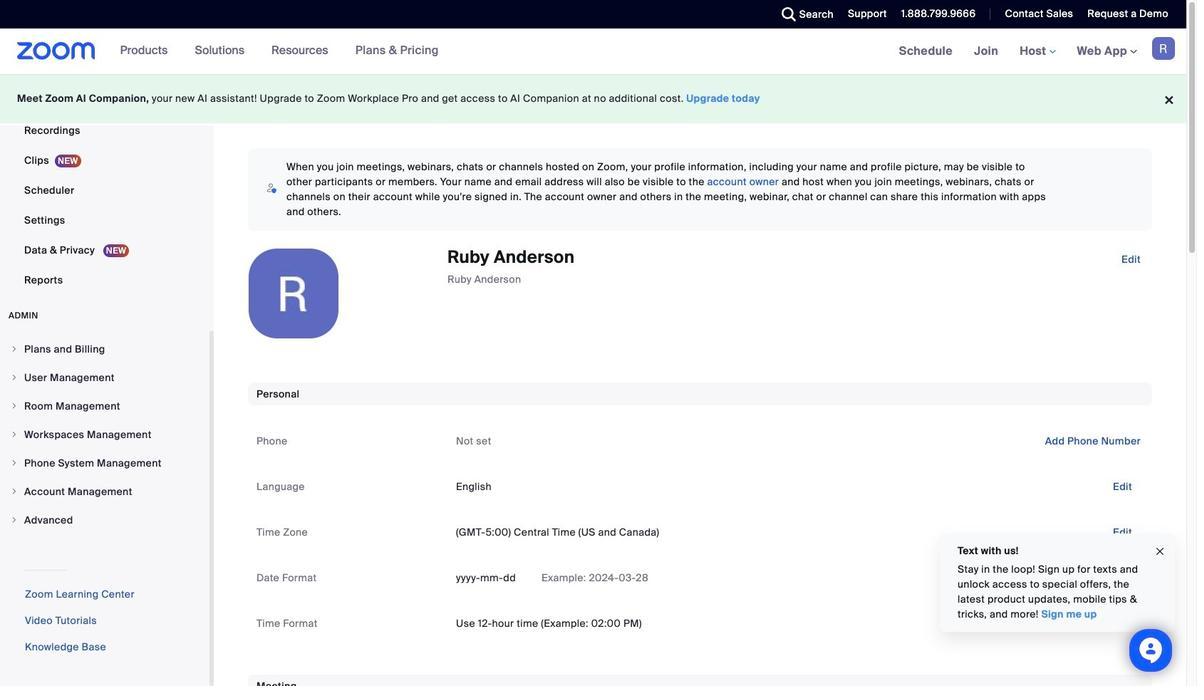 Task type: vqa. For each thing, say whether or not it's contained in the screenshot.
1st heading from the left
no



Task type: describe. For each thing, give the bounding box(es) containing it.
personal menu menu
[[0, 0, 210, 296]]

right image for 7th menu item from the top of the admin menu menu
[[10, 516, 19, 525]]

3 menu item from the top
[[0, 393, 210, 420]]

right image for second menu item from the bottom
[[10, 488, 19, 496]]

1 right image from the top
[[10, 345, 19, 354]]

user photo image
[[249, 249, 339, 339]]

3 right image from the top
[[10, 431, 19, 439]]

2 menu item from the top
[[0, 364, 210, 391]]

edit user photo image
[[282, 287, 305, 300]]

meetings navigation
[[889, 29, 1187, 75]]



Task type: locate. For each thing, give the bounding box(es) containing it.
banner
[[0, 29, 1187, 75]]

product information navigation
[[109, 29, 450, 74]]

1 right image from the top
[[10, 402, 19, 411]]

2 right image from the top
[[10, 374, 19, 382]]

close image
[[1155, 544, 1166, 560]]

footer
[[0, 74, 1187, 123]]

right image
[[10, 402, 19, 411], [10, 459, 19, 468], [10, 488, 19, 496], [10, 516, 19, 525]]

zoom logo image
[[17, 42, 95, 60]]

0 vertical spatial right image
[[10, 345, 19, 354]]

admin menu menu
[[0, 336, 210, 535]]

2 right image from the top
[[10, 459, 19, 468]]

1 menu item from the top
[[0, 336, 210, 363]]

right image for 5th menu item from the bottom
[[10, 402, 19, 411]]

right image
[[10, 345, 19, 354], [10, 374, 19, 382], [10, 431, 19, 439]]

3 right image from the top
[[10, 488, 19, 496]]

5 menu item from the top
[[0, 450, 210, 477]]

profile picture image
[[1153, 37, 1175, 60]]

right image for fifth menu item from the top
[[10, 459, 19, 468]]

1 vertical spatial right image
[[10, 374, 19, 382]]

2 vertical spatial right image
[[10, 431, 19, 439]]

4 right image from the top
[[10, 516, 19, 525]]

7 menu item from the top
[[0, 507, 210, 534]]

menu item
[[0, 336, 210, 363], [0, 364, 210, 391], [0, 393, 210, 420], [0, 421, 210, 448], [0, 450, 210, 477], [0, 478, 210, 505], [0, 507, 210, 534]]

6 menu item from the top
[[0, 478, 210, 505]]

4 menu item from the top
[[0, 421, 210, 448]]



